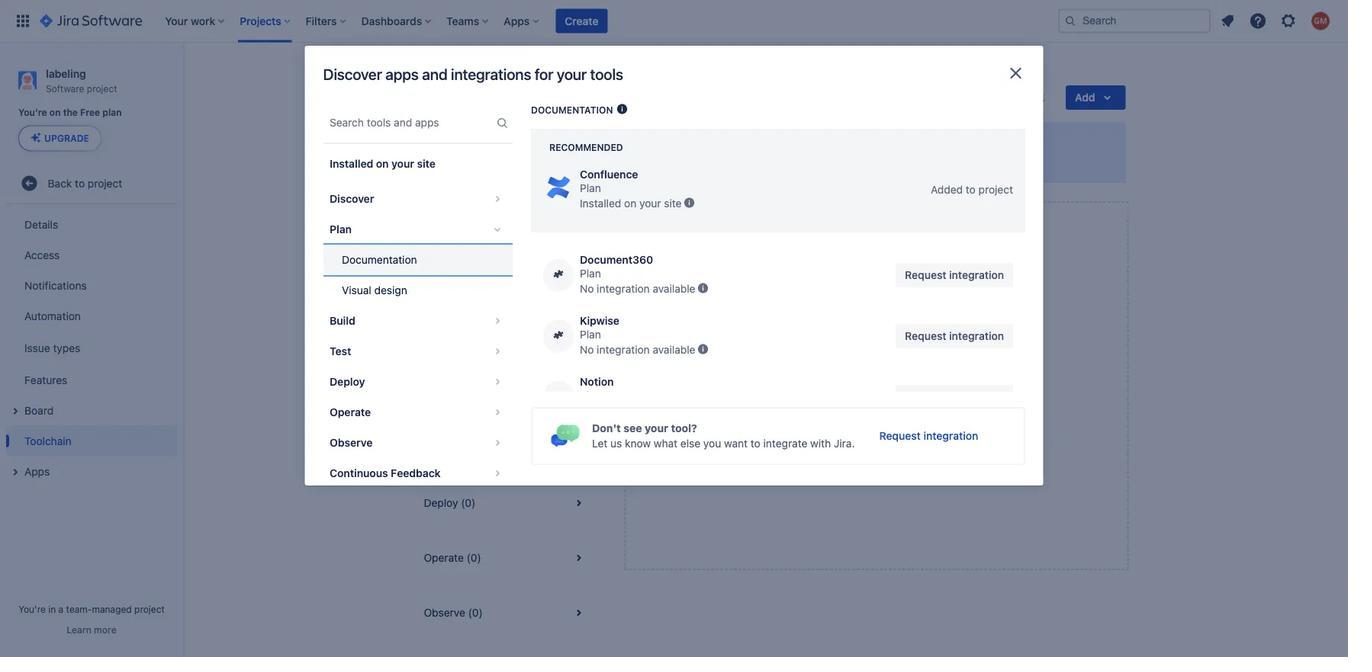 Task type: describe. For each thing, give the bounding box(es) containing it.
want
[[724, 438, 747, 450]]

chevron icon pointing right image for build
[[488, 312, 506, 330]]

visual design button
[[323, 275, 512, 306]]

kipwise logo image
[[549, 326, 567, 344]]

chevron icon pointing right image for operate
[[488, 404, 506, 422]]

discover for discover apps and integrations for your tools
[[323, 65, 382, 83]]

upgrade
[[44, 133, 89, 144]]

plan
[[103, 107, 122, 118]]

project settings link
[[518, 61, 595, 79]]

discover for discover (0)
[[424, 277, 467, 290]]

tell atlassian what integrations your team needs image
[[697, 343, 709, 356]]

give feedback
[[972, 91, 1044, 104]]

tools.
[[951, 416, 978, 429]]

request integration for notion
[[905, 391, 1004, 404]]

details link
[[6, 209, 177, 240]]

give
[[972, 91, 995, 104]]

toolchain link
[[6, 426, 177, 456]]

add tool
[[855, 442, 898, 455]]

notifications link
[[6, 270, 177, 301]]

installed on your site inside button
[[329, 158, 435, 170]]

(1)
[[491, 222, 504, 235]]

available for document360 plan
[[652, 283, 695, 295]]

labeling link
[[461, 61, 499, 79]]

build
[[329, 315, 355, 327]]

continuous feedback
[[329, 467, 440, 480]]

confluence logo image
[[543, 173, 573, 203]]

deploy (0) button
[[406, 476, 606, 531]]

add
[[960, 401, 979, 414]]

chevron icon pointing right image for deploy
[[488, 373, 506, 391]]

plan button
[[323, 214, 512, 245]]

features
[[24, 374, 67, 386]]

discover button
[[323, 184, 512, 214]]

recommended
[[549, 142, 623, 153]]

project,
[[734, 157, 771, 169]]

know
[[624, 438, 650, 450]]

document360
[[579, 254, 653, 266]]

view all tools (1)
[[424, 222, 504, 235]]

feedback
[[390, 467, 440, 480]]

project right managed at bottom left
[[134, 604, 165, 615]]

create
[[565, 14, 599, 27]]

for inside dialog
[[535, 65, 553, 83]]

observe (0)
[[424, 607, 483, 620]]

operate (0) button
[[406, 531, 606, 586]]

observe button
[[323, 428, 512, 459]]

tools inside dialog
[[590, 65, 623, 83]]

collaborate on design specs and other documents image
[[616, 103, 628, 115]]

chevron icon pointing right image for discover
[[488, 190, 506, 208]]

chevron icon pointing right image for test
[[488, 343, 506, 361]]

plan for kipwise
[[579, 328, 601, 341]]

it
[[838, 157, 844, 169]]

give feedback button
[[942, 85, 1054, 110]]

tool?
[[671, 422, 697, 435]]

learn more button
[[67, 624, 116, 636]]

add tool button
[[846, 436, 907, 461]]

issue types
[[24, 342, 80, 354]]

connect
[[627, 157, 667, 169]]

team's
[[775, 416, 808, 429]]

in
[[48, 604, 56, 615]]

your right add
[[982, 401, 1003, 414]]

research
[[905, 416, 948, 429]]

projects link
[[402, 61, 443, 79]]

plan inside plan button
[[329, 223, 351, 236]]

0 vertical spatial documentation
[[531, 105, 613, 115]]

us
[[610, 438, 622, 450]]

integrations inside dialog
[[451, 65, 531, 83]]

request integration button for document360
[[895, 263, 1013, 288]]

to right work
[[696, 157, 706, 169]]

teams in your company use this app image
[[683, 197, 695, 209]]

jira.
[[834, 438, 854, 450]]

learn
[[67, 625, 91, 636]]

(0) for operate (0)
[[467, 552, 481, 565]]

let
[[592, 438, 607, 450]]

operate button
[[323, 397, 512, 428]]

discover apps and integrations for your tools dialog
[[305, 46, 1043, 529]]

your down recommended on the left top
[[572, 157, 594, 169]]

installed inside button
[[329, 158, 373, 170]]

access link
[[6, 240, 177, 270]]

welcome
[[448, 135, 501, 149]]

(0) for discover (0)
[[470, 277, 484, 290]]

your right project
[[557, 65, 587, 83]]

the
[[63, 107, 78, 118]]

manage
[[795, 157, 835, 169]]

operate for operate (0)
[[424, 552, 464, 565]]

functional
[[838, 401, 887, 414]]

what
[[653, 438, 677, 450]]

your inside button
[[391, 158, 414, 170]]

cross-
[[807, 401, 838, 414]]

available for kipwise plan
[[652, 344, 695, 356]]

automation
[[24, 310, 81, 322]]

notifications
[[24, 279, 87, 292]]

issue types link
[[6, 331, 177, 365]]

whiteboarding
[[811, 416, 881, 429]]

(0) for observe (0)
[[468, 607, 483, 620]]

test
[[329, 345, 351, 358]]

notion plan
[[579, 376, 613, 402]]

for inside 'welcome to your project toolchain discover integrations for your tools, connect work to your project, and manage it all right here.'
[[555, 157, 569, 169]]

notion logo image
[[549, 387, 567, 406]]

apps image image
[[550, 425, 579, 448]]

right
[[861, 157, 883, 169]]

features link
[[6, 365, 177, 395]]

project for back to project
[[88, 177, 122, 190]]

no integration available for document360 plan
[[579, 283, 695, 295]]

you're in a team-managed project
[[18, 604, 165, 615]]

plan inside notion plan
[[579, 389, 601, 402]]

document360 plan
[[579, 254, 653, 280]]

automation link
[[6, 301, 177, 331]]

don't
[[592, 422, 621, 435]]

visual design
[[341, 284, 407, 297]]

don't see your tool? let us know what else you want to integrate with jira.
[[592, 422, 854, 450]]

with
[[810, 438, 831, 450]]

issue
[[24, 342, 50, 354]]

board
[[24, 404, 54, 417]]

chevron icon pointing right image for continuous feedback
[[488, 465, 506, 483]]

a
[[58, 604, 64, 615]]

deploy for deploy (0)
[[424, 497, 458, 510]]

more
[[94, 625, 116, 636]]

back to project link
[[6, 168, 177, 199]]



Task type: locate. For each thing, give the bounding box(es) containing it.
for up confluence logo
[[555, 157, 569, 169]]

1 vertical spatial on
[[376, 158, 388, 170]]

available left tell atlassian what integrations your team needs icon
[[652, 344, 695, 356]]

feedback
[[998, 91, 1044, 104]]

installed down search tools and apps field
[[329, 158, 373, 170]]

1 vertical spatial for
[[555, 157, 569, 169]]

continuous
[[329, 467, 388, 480]]

your left project,
[[709, 157, 731, 169]]

0 vertical spatial operate
[[329, 406, 371, 419]]

your up confluence logo
[[518, 135, 544, 149]]

(0) inside observe (0) button
[[468, 607, 483, 620]]

(0) inside the operate (0) button
[[467, 552, 481, 565]]

1 vertical spatial observe
[[424, 607, 465, 620]]

project inside 'welcome to your project toolchain discover integrations for your tools, connect work to your project, and manage it all right here.'
[[547, 135, 587, 149]]

available left tell atlassian what integrations your team needs image
[[652, 283, 695, 295]]

request integration
[[905, 269, 1004, 282], [905, 330, 1004, 343], [905, 391, 1004, 404], [879, 430, 978, 442]]

0 horizontal spatial labeling
[[46, 67, 86, 80]]

all right 'it'
[[847, 157, 858, 169]]

no integration available
[[579, 283, 695, 295], [579, 344, 695, 356]]

all inside button
[[450, 222, 461, 235]]

close modal image
[[1007, 64, 1025, 82]]

installed on your site down search tools and apps field
[[329, 158, 435, 170]]

0 horizontal spatial operate
[[329, 406, 371, 419]]

2 vertical spatial tools
[[856, 379, 884, 393]]

tool
[[878, 442, 898, 455]]

deploy inside button
[[424, 497, 458, 510]]

operate up continuous
[[329, 406, 371, 419]]

group inside the discover apps and integrations for your tools dialog
[[323, 179, 512, 494]]

project right added
[[978, 183, 1013, 196]]

operate inside the operate (0) button
[[424, 552, 464, 565]]

chevron icon pointing right image for observe
[[488, 434, 506, 452]]

design
[[374, 284, 407, 297]]

improve
[[765, 401, 804, 414]]

labeling inside labeling software project
[[46, 67, 86, 80]]

request for kipwise
[[905, 330, 946, 343]]

no integration available down 'kipwise plan'
[[579, 344, 695, 356]]

project up confluence logo
[[547, 135, 587, 149]]

request integration button for notion
[[895, 385, 1013, 410]]

1 horizontal spatial on
[[376, 158, 388, 170]]

test button
[[323, 336, 512, 367]]

(0) up operate (0)
[[461, 497, 476, 510]]

installed
[[329, 158, 373, 170], [579, 197, 621, 210]]

details
[[24, 218, 58, 231]]

jira software image
[[40, 12, 142, 30], [40, 12, 142, 30]]

observe for observe (0)
[[424, 607, 465, 620]]

0 vertical spatial all
[[847, 157, 858, 169]]

0 vertical spatial available
[[652, 283, 695, 295]]

0 vertical spatial installed
[[329, 158, 373, 170]]

discover down 'welcome'
[[448, 157, 491, 169]]

observe down operate (0)
[[424, 607, 465, 620]]

installed down confluence plan
[[579, 197, 621, 210]]

confluence
[[579, 168, 638, 181]]

and inside add your tools to discover to improve cross-functional collaboration, add your team's whiteboarding and research tools.
[[884, 416, 902, 429]]

chevron icon pointing right image inside build button
[[488, 312, 506, 330]]

operate inside 'operate' button
[[329, 406, 371, 419]]

group
[[323, 179, 512, 494], [6, 205, 177, 492]]

discover inside add your tools to discover to improve cross-functional collaboration, add your team's whiteboarding and research tools.
[[902, 379, 951, 393]]

on down confluence plan
[[624, 197, 636, 210]]

access
[[24, 249, 60, 261]]

chevron icon pointing right image inside the continuous feedback button
[[488, 465, 506, 483]]

1 vertical spatial integrations
[[494, 157, 553, 169]]

no
[[579, 283, 593, 295], [579, 344, 593, 356]]

0 horizontal spatial installed on your site
[[329, 158, 435, 170]]

no integration available down document360 plan
[[579, 283, 695, 295]]

site
[[417, 158, 435, 170], [664, 197, 681, 210]]

on down search tools and apps field
[[376, 158, 388, 170]]

1 available from the top
[[652, 283, 695, 295]]

site up discover button
[[417, 158, 435, 170]]

and up tool
[[884, 416, 902, 429]]

to right back
[[75, 177, 85, 190]]

labeling for labeling software project
[[46, 67, 86, 80]]

0 vertical spatial deploy
[[329, 376, 365, 388]]

1 horizontal spatial for
[[555, 157, 569, 169]]

0 horizontal spatial all
[[450, 222, 461, 235]]

0 horizontal spatial tools
[[464, 222, 488, 235]]

request integration button for kipwise
[[895, 324, 1013, 349]]

chevron icon pointing right image
[[488, 190, 506, 208], [488, 312, 506, 330], [488, 343, 506, 361], [488, 373, 506, 391], [488, 404, 506, 422], [488, 434, 506, 452], [488, 465, 506, 483]]

1 horizontal spatial installed
[[579, 197, 621, 210]]

1 horizontal spatial toolchain
[[406, 87, 482, 108]]

integrations inside 'welcome to your project toolchain discover integrations for your tools, connect work to your project, and manage it all right here.'
[[494, 157, 553, 169]]

0 vertical spatial and
[[422, 65, 447, 83]]

0 horizontal spatial on
[[49, 107, 61, 118]]

confluence plan
[[579, 168, 638, 195]]

added
[[930, 183, 963, 196]]

1 horizontal spatial all
[[847, 157, 858, 169]]

1 vertical spatial toolchain
[[24, 435, 71, 447]]

add for your
[[802, 379, 825, 393]]

request integration for kipwise
[[905, 330, 1004, 343]]

request
[[905, 269, 946, 282], [905, 330, 946, 343], [905, 391, 946, 404], [879, 430, 920, 442]]

Search field
[[1058, 9, 1211, 33]]

observe for observe
[[329, 437, 372, 449]]

observe up continuous
[[329, 437, 372, 449]]

0 vertical spatial on
[[49, 107, 61, 118]]

(0) inside deploy (0) button
[[461, 497, 476, 510]]

labeling
[[461, 64, 499, 76], [46, 67, 86, 80]]

6 chevron icon pointing right image from the top
[[488, 434, 506, 452]]

tell atlassian what integrations your team needs image
[[697, 282, 709, 294]]

plan inside 'kipwise plan'
[[579, 328, 601, 341]]

and
[[422, 65, 447, 83], [774, 157, 793, 169], [884, 416, 902, 429]]

free
[[80, 107, 100, 118]]

1 horizontal spatial installed on your site
[[579, 197, 681, 210]]

your
[[557, 65, 587, 83], [518, 135, 544, 149], [572, 157, 594, 169], [709, 157, 731, 169], [391, 158, 414, 170], [639, 197, 661, 210], [828, 379, 853, 393], [982, 401, 1003, 414], [644, 422, 668, 435]]

you're left in
[[18, 604, 46, 615]]

1 vertical spatial tools
[[464, 222, 488, 235]]

1 no integration available from the top
[[579, 283, 695, 295]]

to right 'welcome'
[[504, 135, 515, 149]]

(0)
[[470, 277, 484, 290], [461, 497, 476, 510], [467, 552, 481, 565], [468, 607, 483, 620]]

site left teams in your company use this app image
[[664, 197, 681, 210]]

plan inside document360 plan
[[579, 267, 601, 280]]

operate down 'deploy (0)' at the left bottom of the page
[[424, 552, 464, 565]]

0 vertical spatial no integration available
[[579, 283, 695, 295]]

2 horizontal spatial tools
[[856, 379, 884, 393]]

1 vertical spatial installed
[[579, 197, 621, 210]]

1 vertical spatial available
[[652, 344, 695, 356]]

2 horizontal spatial and
[[884, 416, 902, 429]]

0 vertical spatial site
[[417, 158, 435, 170]]

document360 logo image
[[549, 265, 567, 283]]

installed on your site
[[329, 158, 435, 170], [579, 197, 681, 210]]

else
[[680, 438, 700, 450]]

tools up functional
[[856, 379, 884, 393]]

1 vertical spatial you're
[[18, 604, 46, 615]]

operate (0)
[[424, 552, 481, 565]]

1 horizontal spatial operate
[[424, 552, 464, 565]]

0 horizontal spatial documentation
[[341, 254, 417, 266]]

no down 'kipwise plan'
[[579, 344, 593, 356]]

toolchain
[[590, 135, 643, 149]]

apps
[[24, 465, 50, 478]]

to up the collaboration,
[[887, 379, 899, 393]]

1 horizontal spatial add
[[855, 442, 876, 455]]

discover up the collaboration,
[[902, 379, 951, 393]]

2 vertical spatial and
[[884, 416, 902, 429]]

0 vertical spatial observe
[[329, 437, 372, 449]]

0 horizontal spatial and
[[422, 65, 447, 83]]

and inside 'welcome to your project toolchain discover integrations for your tools, connect work to your project, and manage it all right here.'
[[774, 157, 793, 169]]

no right 'document360 logo'
[[579, 283, 593, 295]]

project up the plan
[[87, 83, 117, 94]]

project settings
[[518, 64, 595, 76]]

add right jira.
[[855, 442, 876, 455]]

Search tools and apps field
[[325, 109, 492, 137]]

available
[[652, 283, 695, 295], [652, 344, 695, 356]]

chevron icon pointing right image inside the test button
[[488, 343, 506, 361]]

you're for you're in a team-managed project
[[18, 604, 46, 615]]

integrate
[[763, 438, 807, 450]]

1 chevron icon pointing right image from the top
[[488, 190, 506, 208]]

and right project,
[[774, 157, 793, 169]]

apps button
[[6, 456, 177, 487]]

project
[[518, 64, 553, 76]]

operate for operate
[[329, 406, 371, 419]]

0 horizontal spatial toolchain
[[24, 435, 71, 447]]

you
[[703, 438, 721, 450]]

(0) down operate (0)
[[468, 607, 483, 620]]

labeling for labeling
[[461, 64, 499, 76]]

1 vertical spatial deploy
[[424, 497, 458, 510]]

request for document360
[[905, 269, 946, 282]]

all inside 'welcome to your project toolchain discover integrations for your tools, connect work to your project, and manage it all right here.'
[[847, 157, 858, 169]]

create banner
[[0, 0, 1348, 43]]

your inside don't see your tool? let us know what else you want to integrate with jira.
[[644, 422, 668, 435]]

add inside button
[[855, 442, 876, 455]]

plan down confluence
[[579, 182, 601, 195]]

primary element
[[9, 0, 1058, 42]]

1 horizontal spatial documentation
[[531, 105, 613, 115]]

on left the
[[49, 107, 61, 118]]

add for tool
[[855, 442, 876, 455]]

collaboration,
[[890, 401, 957, 414]]

request for notion
[[905, 391, 946, 404]]

0 horizontal spatial for
[[535, 65, 553, 83]]

tools left (1) at top
[[464, 222, 488, 235]]

your up what
[[644, 422, 668, 435]]

apps
[[385, 65, 419, 83]]

you're up the upgrade button
[[18, 107, 47, 118]]

tools for view
[[464, 222, 488, 235]]

0 vertical spatial add
[[802, 379, 825, 393]]

0 horizontal spatial group
[[6, 205, 177, 492]]

documentation up the visual design
[[341, 254, 417, 266]]

deploy (0)
[[424, 497, 476, 510]]

plan
[[579, 182, 601, 195], [329, 223, 351, 236], [579, 267, 601, 280], [579, 328, 601, 341], [579, 389, 601, 402]]

observe (0) button
[[406, 586, 606, 641]]

2 you're from the top
[[18, 604, 46, 615]]

your up cross-
[[828, 379, 853, 393]]

discover
[[323, 65, 382, 83], [448, 157, 491, 169], [329, 193, 374, 205], [424, 277, 467, 290], [902, 379, 951, 393]]

chevron icon pointing right image inside deploy button
[[488, 373, 506, 391]]

documentation button
[[323, 245, 512, 275]]

1 vertical spatial site
[[664, 197, 681, 210]]

added to project
[[930, 183, 1013, 196]]

chevron icon pointing right image inside observe button
[[488, 434, 506, 452]]

(0) down the view all tools (1)
[[470, 277, 484, 290]]

no integration available for kipwise plan
[[579, 344, 695, 356]]

project inside labeling software project
[[87, 83, 117, 94]]

for left settings in the top of the page
[[535, 65, 553, 83]]

tools inside add your tools to discover to improve cross-functional collaboration, add your team's whiteboarding and research tools.
[[856, 379, 884, 393]]

tools inside button
[[464, 222, 488, 235]]

see
[[623, 422, 642, 435]]

labeling up the software
[[46, 67, 86, 80]]

4 chevron icon pointing right image from the top
[[488, 373, 506, 391]]

1 vertical spatial and
[[774, 157, 793, 169]]

kipwise
[[579, 315, 619, 327]]

1 horizontal spatial and
[[774, 157, 793, 169]]

deploy button
[[323, 367, 512, 397]]

1 horizontal spatial tools
[[590, 65, 623, 83]]

2 horizontal spatial on
[[624, 197, 636, 210]]

all right view
[[450, 222, 461, 235]]

discover (0) button
[[406, 256, 606, 311]]

project inside the discover apps and integrations for your tools dialog
[[978, 183, 1013, 196]]

plan up visual
[[329, 223, 351, 236]]

discover inside 'welcome to your project toolchain discover integrations for your tools, connect work to your project, and manage it all right here.'
[[448, 157, 491, 169]]

search image
[[1064, 15, 1077, 27]]

types
[[53, 342, 80, 354]]

2 available from the top
[[652, 344, 695, 356]]

tools,
[[597, 157, 624, 169]]

discover up plan button
[[329, 193, 374, 205]]

plan inside confluence plan
[[579, 182, 601, 195]]

project for labeling software project
[[87, 83, 117, 94]]

labeling left project
[[461, 64, 499, 76]]

(0) for deploy (0)
[[461, 497, 476, 510]]

chevron icon pointing down image
[[488, 220, 506, 239]]

2 no from the top
[[579, 344, 593, 356]]

installed on your site down confluence plan
[[579, 197, 681, 210]]

1 horizontal spatial deploy
[[424, 497, 458, 510]]

deploy for deploy
[[329, 376, 365, 388]]

5 chevron icon pointing right image from the top
[[488, 404, 506, 422]]

1 vertical spatial documentation
[[341, 254, 417, 266]]

0 vertical spatial integrations
[[451, 65, 531, 83]]

installed on your site button
[[323, 149, 512, 179]]

0 horizontal spatial installed
[[329, 158, 373, 170]]

plan down document360
[[579, 267, 601, 280]]

2 vertical spatial on
[[624, 197, 636, 210]]

add up cross-
[[802, 379, 825, 393]]

tools for add
[[856, 379, 884, 393]]

to inside add your tools to discover to improve cross-functional collaboration, add your team's whiteboarding and research tools.
[[887, 379, 899, 393]]

discover left apps
[[323, 65, 382, 83]]

1 vertical spatial add
[[855, 442, 876, 455]]

3 chevron icon pointing right image from the top
[[488, 343, 506, 361]]

project up details link
[[88, 177, 122, 190]]

1 vertical spatial installed on your site
[[579, 197, 681, 210]]

0 vertical spatial toolchain
[[406, 87, 482, 108]]

0 horizontal spatial observe
[[329, 437, 372, 449]]

1 you're from the top
[[18, 107, 47, 118]]

your left teams in your company use this app image
[[639, 197, 661, 210]]

0 vertical spatial no
[[579, 283, 593, 295]]

no for document360 plan
[[579, 283, 593, 295]]

0 horizontal spatial site
[[417, 158, 435, 170]]

7 chevron icon pointing right image from the top
[[488, 465, 506, 483]]

welcome to your project toolchain discover integrations for your tools, connect work to your project, and manage it all right here.
[[448, 135, 911, 169]]

2 no integration available from the top
[[579, 344, 695, 356]]

plan down notion
[[579, 389, 601, 402]]

1 vertical spatial operate
[[424, 552, 464, 565]]

toolchain
[[406, 87, 482, 108], [24, 435, 71, 447]]

software
[[46, 83, 84, 94]]

(0) inside the discover (0) button
[[470, 277, 484, 290]]

chevron icon pointing right image inside discover button
[[488, 190, 506, 208]]

1 vertical spatial no
[[579, 344, 593, 356]]

deploy down the continuous feedback button on the left of the page
[[424, 497, 458, 510]]

learn more
[[67, 625, 116, 636]]

discover for discover
[[329, 193, 374, 205]]

2 chevron icon pointing right image from the top
[[488, 312, 506, 330]]

(0) up observe (0)
[[467, 552, 481, 565]]

on inside button
[[376, 158, 388, 170]]

documentation up recommended on the left top
[[531, 105, 613, 115]]

toolchain down board
[[24, 435, 71, 447]]

your up discover button
[[391, 158, 414, 170]]

visual
[[341, 284, 371, 297]]

add inside add your tools to discover to improve cross-functional collaboration, add your team's whiteboarding and research tools.
[[802, 379, 825, 393]]

1 horizontal spatial site
[[664, 197, 681, 210]]

add your tools to discover to improve cross-functional collaboration, add your team's whiteboarding and research tools.
[[750, 379, 1003, 429]]

request integration for document360
[[905, 269, 1004, 282]]

group containing details
[[6, 205, 177, 492]]

group containing discover
[[323, 179, 512, 494]]

to inside don't see your tool? let us know what else you want to integrate with jira.
[[750, 438, 760, 450]]

on
[[49, 107, 61, 118], [376, 158, 388, 170], [624, 197, 636, 210]]

to right want
[[750, 438, 760, 450]]

1 vertical spatial no integration available
[[579, 344, 695, 356]]

tools up collaborate on design specs and other documents image
[[590, 65, 623, 83]]

documentation inside button
[[341, 254, 417, 266]]

observe inside the discover apps and integrations for your tools dialog
[[329, 437, 372, 449]]

discover (0)
[[424, 277, 484, 290]]

1 vertical spatial all
[[450, 222, 461, 235]]

deploy down the test at the bottom left of the page
[[329, 376, 365, 388]]

you're for you're on the free plan
[[18, 107, 47, 118]]

0 vertical spatial installed on your site
[[329, 158, 435, 170]]

and inside the discover apps and integrations for your tools dialog
[[422, 65, 447, 83]]

integrations
[[451, 65, 531, 83], [494, 157, 553, 169]]

and right apps
[[422, 65, 447, 83]]

plan for confluence
[[579, 182, 601, 195]]

kipwise plan
[[579, 315, 619, 341]]

operate
[[329, 406, 371, 419], [424, 552, 464, 565]]

no for kipwise plan
[[579, 344, 593, 356]]

0 vertical spatial for
[[535, 65, 553, 83]]

tools
[[590, 65, 623, 83], [464, 222, 488, 235], [856, 379, 884, 393]]

observe
[[329, 437, 372, 449], [424, 607, 465, 620]]

you're on the free plan
[[18, 107, 122, 118]]

team-
[[66, 604, 92, 615]]

1 no from the top
[[579, 283, 593, 295]]

0 horizontal spatial add
[[802, 379, 825, 393]]

1 horizontal spatial observe
[[424, 607, 465, 620]]

plan down kipwise
[[579, 328, 601, 341]]

create button
[[556, 9, 608, 33]]

0 horizontal spatial deploy
[[329, 376, 365, 388]]

site inside button
[[417, 158, 435, 170]]

discover down documentation button
[[424, 277, 467, 290]]

1 horizontal spatial labeling
[[461, 64, 499, 76]]

project for added to project
[[978, 183, 1013, 196]]

notion
[[579, 376, 613, 388]]

project
[[87, 83, 117, 94], [547, 135, 587, 149], [88, 177, 122, 190], [978, 183, 1013, 196], [134, 604, 165, 615]]

toolchain down projects link
[[406, 87, 482, 108]]

0 vertical spatial you're
[[18, 107, 47, 118]]

1 horizontal spatial group
[[323, 179, 512, 494]]

deploy inside button
[[329, 376, 365, 388]]

chevron icon pointing right image inside 'operate' button
[[488, 404, 506, 422]]

0 vertical spatial tools
[[590, 65, 623, 83]]

plan for document360
[[579, 267, 601, 280]]

to right added
[[965, 183, 975, 196]]



Task type: vqa. For each thing, say whether or not it's contained in the screenshot.
the Deploy within Deploy (0) button
yes



